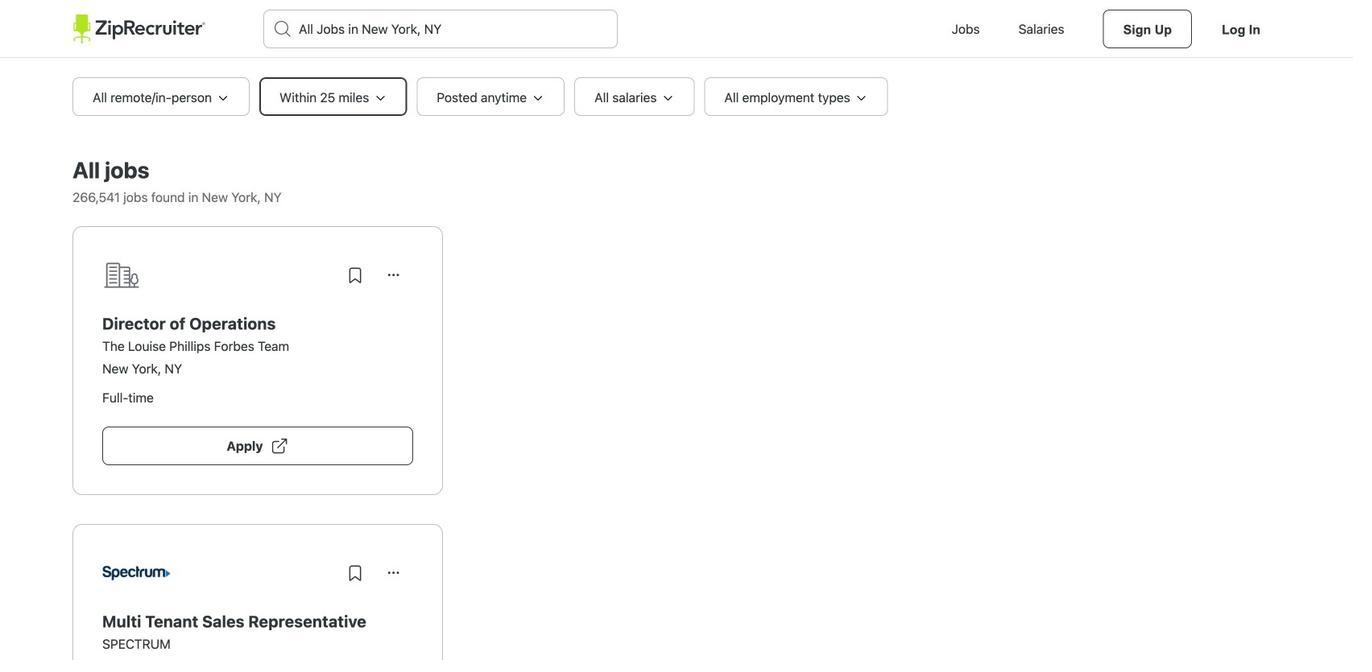 Task type: locate. For each thing, give the bounding box(es) containing it.
multi tenant sales representative image
[[102, 554, 171, 593]]

multi tenant sales representative element
[[102, 612, 413, 631]]

None button
[[375, 256, 413, 295], [375, 554, 413, 593], [375, 256, 413, 295], [375, 554, 413, 593]]

save job for later image
[[346, 266, 365, 285]]

ziprecruiter image
[[72, 14, 205, 43]]

Search job title or keyword search field
[[264, 10, 617, 48]]



Task type: vqa. For each thing, say whether or not it's contained in the screenshot.
Save job for later image
yes



Task type: describe. For each thing, give the bounding box(es) containing it.
main element
[[72, 0, 1281, 58]]

director of operations element
[[102, 314, 413, 333]]

save job for later image
[[346, 564, 365, 583]]



